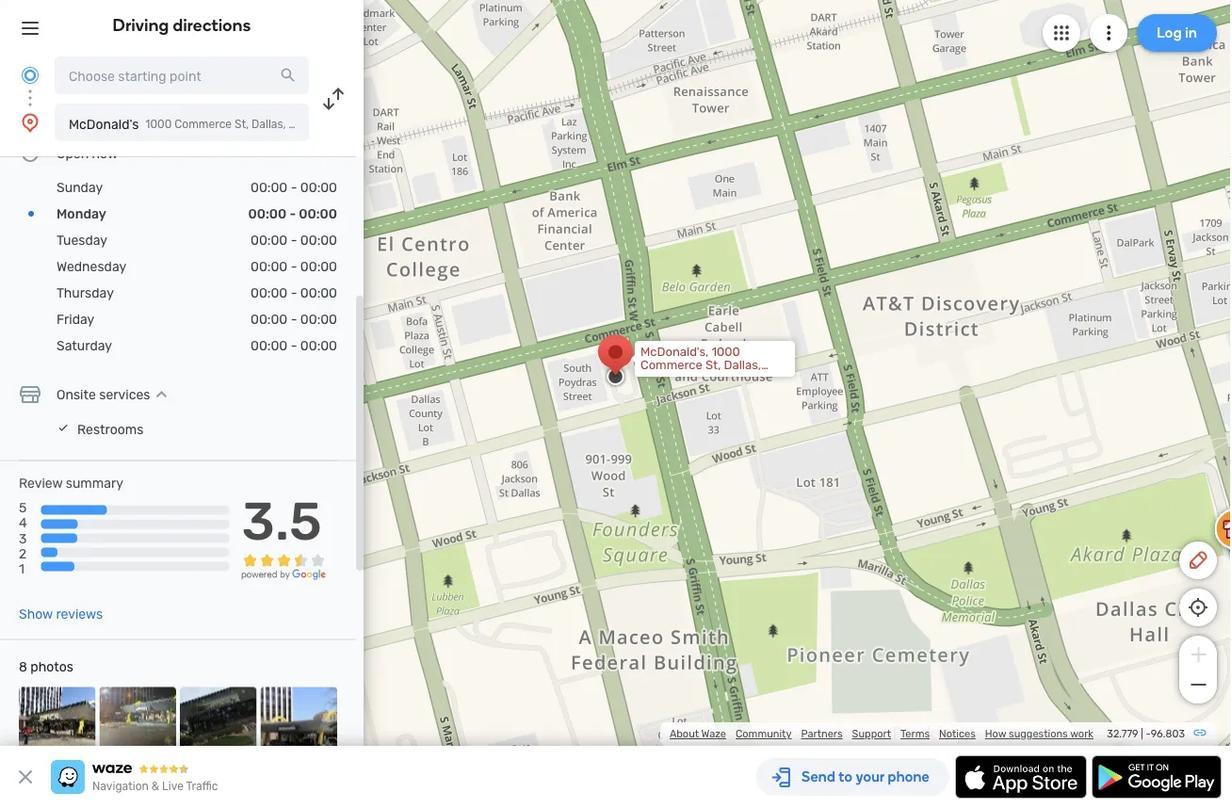 Task type: describe. For each thing, give the bounding box(es) containing it.
monday
[[57, 206, 106, 221]]

terms link
[[900, 728, 930, 740]]

partners
[[801, 728, 843, 740]]

00:00 - 00:00 for thursday
[[251, 285, 337, 300]]

- for tuesday
[[291, 232, 297, 248]]

open
[[57, 146, 89, 161]]

00:00 - 00:00 for monday
[[248, 206, 337, 221]]

|
[[1141, 728, 1143, 740]]

- for sunday
[[291, 179, 297, 195]]

32.779 | -96.803
[[1107, 728, 1185, 740]]

support
[[852, 728, 891, 740]]

driving directions
[[113, 15, 251, 35]]

image 4 of mcdonald's, dallas image
[[260, 687, 337, 764]]

open now button
[[57, 146, 140, 161]]

32.779
[[1107, 728, 1138, 740]]

image 2 of mcdonald's, dallas image
[[99, 687, 176, 764]]

live
[[162, 780, 184, 793]]

clock image
[[19, 142, 41, 165]]

zoom in image
[[1186, 643, 1210, 666]]

mcdonald's
[[69, 116, 139, 132]]

navigation & live traffic
[[92, 780, 218, 793]]

- for monday
[[290, 206, 296, 221]]

zoom out image
[[1186, 673, 1210, 696]]

Choose starting point text field
[[55, 57, 309, 94]]

commerce for mcdonald's
[[175, 118, 232, 131]]

1000 for mcdonald's,
[[712, 345, 740, 359]]

about
[[670, 728, 699, 740]]

show reviews
[[19, 607, 103, 622]]

dallas, for mcdonald's,
[[724, 358, 761, 373]]

- for saturday
[[291, 338, 297, 353]]

96.803
[[1151, 728, 1185, 740]]

review
[[19, 476, 63, 491]]

00:00 - 00:00 for sunday
[[251, 179, 337, 195]]

00:00 - 00:00 for wednesday
[[251, 259, 337, 274]]

5
[[19, 500, 27, 516]]

friday
[[57, 311, 94, 327]]

community
[[736, 728, 792, 740]]

00:00 - 00:00 for saturday
[[251, 338, 337, 353]]

chevron up image
[[118, 146, 140, 161]]

thursday
[[57, 285, 114, 300]]

wednesday
[[57, 259, 126, 274]]

5 4 3 2 1
[[19, 500, 27, 576]]

8
[[19, 659, 27, 675]]

3
[[19, 531, 27, 546]]

services
[[99, 387, 150, 402]]

1
[[19, 561, 24, 576]]

4
[[19, 515, 27, 531]]

00:00 - 00:00 for friday
[[251, 311, 337, 327]]



Task type: locate. For each thing, give the bounding box(es) containing it.
1000 right mcdonald's,
[[712, 345, 740, 359]]

2
[[19, 546, 27, 561]]

commerce inside mcdonald's 1000 commerce st, dallas, texas, united states
[[175, 118, 232, 131]]

0 horizontal spatial texas,
[[288, 118, 321, 131]]

onsite services
[[57, 387, 150, 402]]

about waze community partners support terms notices how suggestions work
[[670, 728, 1094, 740]]

united inside mcdonald's 1000 commerce st, dallas, texas, united states
[[324, 118, 359, 131]]

dallas, for mcdonald's
[[252, 118, 286, 131]]

00:00 - 00:00 for tuesday
[[251, 232, 337, 248]]

how
[[985, 728, 1006, 740]]

states for mcdonald's
[[361, 118, 396, 131]]

1000
[[145, 118, 172, 131], [712, 345, 740, 359]]

- for thursday
[[291, 285, 297, 300]]

community link
[[736, 728, 792, 740]]

1 horizontal spatial united
[[679, 371, 717, 386]]

-
[[291, 179, 297, 195], [290, 206, 296, 221], [291, 232, 297, 248], [291, 259, 297, 274], [291, 285, 297, 300], [291, 311, 297, 327], [291, 338, 297, 353], [1146, 728, 1151, 740]]

directions
[[173, 15, 251, 35]]

onsite
[[57, 387, 96, 402]]

st, for mcdonald's
[[235, 118, 249, 131]]

saturday
[[57, 338, 112, 353]]

1 horizontal spatial dallas,
[[724, 358, 761, 373]]

states for mcdonald's,
[[720, 371, 757, 386]]

0 vertical spatial states
[[361, 118, 396, 131]]

x image
[[14, 766, 37, 788]]

texas, for mcdonald's
[[288, 118, 321, 131]]

location image
[[19, 111, 41, 134]]

united for mcdonald's,
[[679, 371, 717, 386]]

0 horizontal spatial united
[[324, 118, 359, 131]]

summary
[[66, 476, 123, 491]]

00:00 - 00:00
[[251, 179, 337, 195], [248, 206, 337, 221], [251, 232, 337, 248], [251, 259, 337, 274], [251, 285, 337, 300], [251, 311, 337, 327], [251, 338, 337, 353]]

texas, for mcdonald's,
[[640, 371, 676, 386]]

states inside mcdonald's 1000 commerce st, dallas, texas, united states
[[361, 118, 396, 131]]

driving
[[113, 15, 169, 35]]

mcdonald's,
[[640, 345, 709, 359]]

0 vertical spatial st,
[[235, 118, 249, 131]]

- for friday
[[291, 311, 297, 327]]

1 vertical spatial dallas,
[[724, 358, 761, 373]]

1 vertical spatial united
[[679, 371, 717, 386]]

chevron up image
[[150, 387, 173, 402]]

0 vertical spatial dallas,
[[252, 118, 286, 131]]

how suggestions work link
[[985, 728, 1094, 740]]

states inside the mcdonald's, 1000 commerce st, dallas, texas, united states
[[720, 371, 757, 386]]

about waze link
[[670, 728, 726, 740]]

dallas,
[[252, 118, 286, 131], [724, 358, 761, 373]]

link image
[[1192, 725, 1208, 740]]

st, for mcdonald's,
[[705, 358, 721, 373]]

mcdonald's 1000 commerce st, dallas, texas, united states
[[69, 116, 396, 132]]

pencil image
[[1187, 549, 1209, 572]]

image 1 of mcdonald's, dallas image
[[19, 687, 96, 764]]

photos
[[30, 659, 73, 675]]

1 horizontal spatial 1000
[[712, 345, 740, 359]]

0 horizontal spatial dallas,
[[252, 118, 286, 131]]

1 vertical spatial states
[[720, 371, 757, 386]]

partners link
[[801, 728, 843, 740]]

united for mcdonald's
[[324, 118, 359, 131]]

mcdonald's, 1000 commerce st, dallas, texas, united states
[[640, 345, 761, 386]]

st, inside the mcdonald's, 1000 commerce st, dallas, texas, united states
[[705, 358, 721, 373]]

notices link
[[939, 728, 976, 740]]

review summary
[[19, 476, 123, 491]]

image 3 of mcdonald's, dallas image
[[180, 687, 257, 764]]

1000 down the choose starting point text field
[[145, 118, 172, 131]]

0 horizontal spatial commerce
[[175, 118, 232, 131]]

commerce inside the mcdonald's, 1000 commerce st, dallas, texas, united states
[[640, 358, 702, 373]]

dallas, inside the mcdonald's, 1000 commerce st, dallas, texas, united states
[[724, 358, 761, 373]]

terms
[[900, 728, 930, 740]]

0 horizontal spatial st,
[[235, 118, 249, 131]]

waze
[[701, 728, 726, 740]]

united
[[324, 118, 359, 131], [679, 371, 717, 386]]

8 photos
[[19, 659, 73, 675]]

suggestions
[[1009, 728, 1068, 740]]

1 horizontal spatial commerce
[[640, 358, 702, 373]]

texas,
[[288, 118, 321, 131], [640, 371, 676, 386]]

states
[[361, 118, 396, 131], [720, 371, 757, 386]]

1 horizontal spatial states
[[720, 371, 757, 386]]

onsite services button
[[57, 387, 173, 402]]

now
[[92, 146, 118, 161]]

restrooms
[[77, 422, 144, 438]]

00:00
[[251, 179, 287, 195], [300, 179, 337, 195], [248, 206, 287, 221], [299, 206, 337, 221], [251, 232, 287, 248], [300, 232, 337, 248], [251, 259, 287, 274], [300, 259, 337, 274], [251, 285, 287, 300], [300, 285, 337, 300], [251, 311, 287, 327], [300, 311, 337, 327], [251, 338, 287, 353], [300, 338, 337, 353]]

0 vertical spatial commerce
[[175, 118, 232, 131]]

current location image
[[19, 64, 41, 87]]

1 horizontal spatial texas,
[[640, 371, 676, 386]]

1 vertical spatial st,
[[705, 358, 721, 373]]

3.5
[[242, 490, 322, 553]]

store image
[[19, 383, 41, 406]]

sunday
[[57, 179, 103, 195]]

0 vertical spatial texas,
[[288, 118, 321, 131]]

&
[[151, 780, 159, 793]]

0 horizontal spatial 1000
[[145, 118, 172, 131]]

reviews
[[56, 607, 103, 622]]

show
[[19, 607, 53, 622]]

1 vertical spatial 1000
[[712, 345, 740, 359]]

1000 inside the mcdonald's, 1000 commerce st, dallas, texas, united states
[[712, 345, 740, 359]]

- for wednesday
[[291, 259, 297, 274]]

checkmark image
[[57, 421, 70, 434]]

united inside the mcdonald's, 1000 commerce st, dallas, texas, united states
[[679, 371, 717, 386]]

commerce
[[175, 118, 232, 131], [640, 358, 702, 373]]

texas, inside mcdonald's 1000 commerce st, dallas, texas, united states
[[288, 118, 321, 131]]

0 vertical spatial 1000
[[145, 118, 172, 131]]

texas, inside the mcdonald's, 1000 commerce st, dallas, texas, united states
[[640, 371, 676, 386]]

1 vertical spatial texas,
[[640, 371, 676, 386]]

0 horizontal spatial states
[[361, 118, 396, 131]]

1000 inside mcdonald's 1000 commerce st, dallas, texas, united states
[[145, 118, 172, 131]]

tuesday
[[57, 232, 107, 248]]

0 vertical spatial united
[[324, 118, 359, 131]]

st, inside mcdonald's 1000 commerce st, dallas, texas, united states
[[235, 118, 249, 131]]

navigation
[[92, 780, 149, 793]]

work
[[1070, 728, 1094, 740]]

notices
[[939, 728, 976, 740]]

1 vertical spatial commerce
[[640, 358, 702, 373]]

support link
[[852, 728, 891, 740]]

traffic
[[186, 780, 218, 793]]

dallas, inside mcdonald's 1000 commerce st, dallas, texas, united states
[[252, 118, 286, 131]]

1 horizontal spatial st,
[[705, 358, 721, 373]]

open now
[[57, 146, 118, 161]]

1000 for mcdonald's
[[145, 118, 172, 131]]

st,
[[235, 118, 249, 131], [705, 358, 721, 373]]

commerce for mcdonald's,
[[640, 358, 702, 373]]



Task type: vqa. For each thing, say whether or not it's contained in the screenshot.
embed
no



